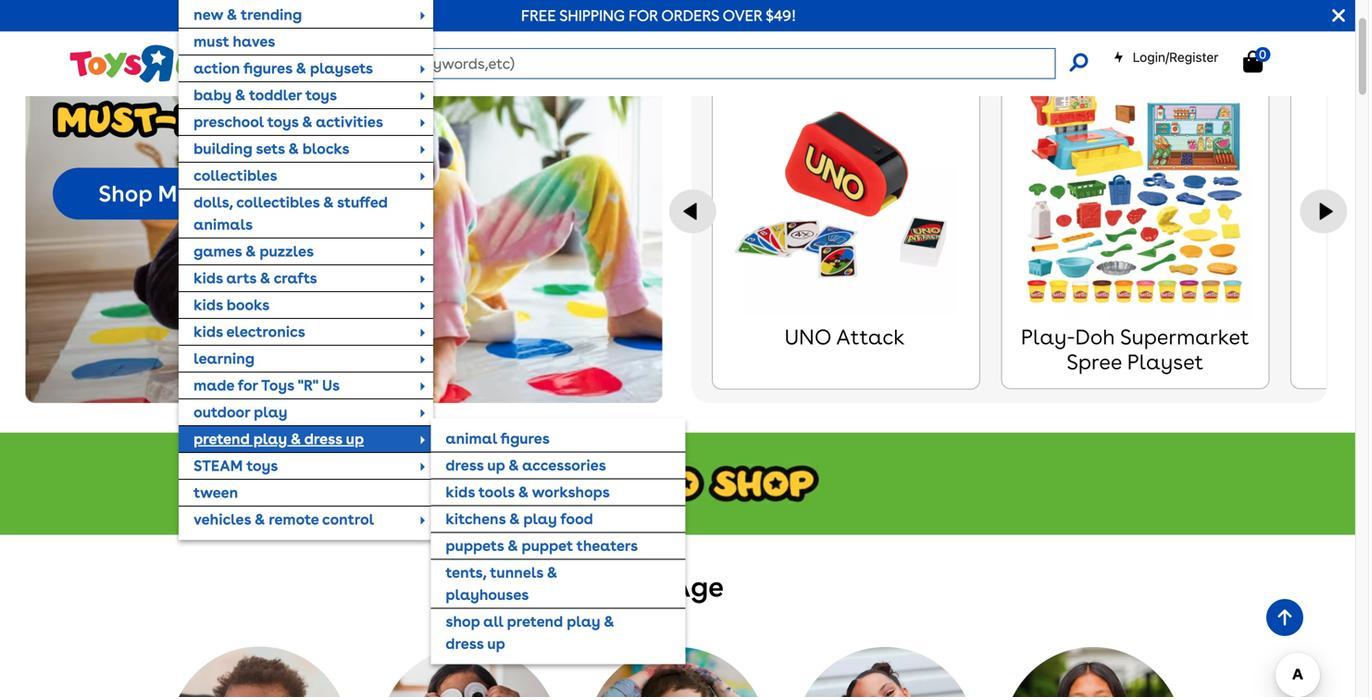 Task type: locate. For each thing, give the bounding box(es) containing it.
pretend play & dress up
[[194, 430, 364, 448]]

learning button
[[179, 346, 433, 372]]

play up puppet
[[523, 510, 557, 528]]

shipping
[[559, 6, 625, 25]]

new & trending button
[[179, 2, 433, 28]]

control
[[322, 511, 374, 529]]

& down outdoor play popup button
[[290, 430, 301, 448]]

1 horizontal spatial figures
[[501, 430, 550, 448]]

1 horizontal spatial pretend
[[507, 613, 563, 631]]

free
[[521, 6, 556, 25]]

& left remote
[[254, 511, 265, 529]]

remote
[[269, 511, 319, 529]]

dress down animal
[[446, 457, 484, 475]]

& left stuffed
[[323, 193, 334, 211]]

toys down 'pretend play & dress up'
[[246, 457, 278, 475]]

0 horizontal spatial figures
[[244, 59, 292, 77]]

& up tools
[[508, 457, 519, 475]]

learning
[[194, 350, 255, 368]]

kids up learning
[[194, 323, 223, 341]]

"r"
[[298, 377, 318, 395]]

1 vertical spatial figures
[[501, 430, 550, 448]]

vehicles
[[194, 511, 251, 529]]

play down toys
[[254, 403, 288, 421]]

steam toys tween vehicles & remote control
[[194, 457, 374, 529]]

1 vertical spatial pretend
[[507, 613, 563, 631]]

stuffed
[[337, 193, 388, 211]]

figures inside "new & trending must haves action figures & playsets baby & toddler toys preschool toys & activities building sets & blocks collectibles dolls, collectibles & stuffed animals games & puzzles kids arts & crafts kids books kids electronics learning made for toys "r" us outdoor play"
[[244, 59, 292, 77]]

kids up 'kitchens'
[[446, 484, 475, 502]]

dress down shop at the bottom left of page
[[446, 635, 484, 653]]

pretend-play-and-dress-up menu
[[431, 419, 685, 665]]

0 horizontal spatial pretend
[[194, 430, 250, 448]]

1 vertical spatial collectibles
[[236, 193, 320, 211]]

pretend inside animal figures dress up & accessories kids tools & workshops kitchens & play food puppets & puppet theaters tents, tunnels & playhouses shop all pretend play & dress up
[[507, 613, 563, 631]]

toys down action figures & playsets popup button
[[305, 86, 337, 104]]

pretend down outdoor
[[194, 430, 250, 448]]

workshops
[[532, 484, 610, 502]]

up down all
[[487, 635, 505, 653]]

animal
[[446, 430, 497, 448]]

& inside dropdown button
[[290, 430, 301, 448]]

0 vertical spatial dress
[[304, 430, 342, 448]]

must
[[194, 32, 229, 50]]

ways to shop image
[[0, 433, 1355, 536]]

0 vertical spatial pretend
[[194, 430, 250, 448]]

must-
[[158, 180, 221, 207]]

pretend
[[194, 430, 250, 448], [507, 613, 563, 631]]

up inside dropdown button
[[346, 430, 364, 448]]

& right new
[[227, 5, 237, 23]]

0 vertical spatial up
[[346, 430, 364, 448]]

games
[[194, 242, 242, 260]]

dress
[[304, 430, 342, 448], [446, 457, 484, 475], [446, 635, 484, 653]]

food
[[560, 510, 593, 528]]

& right arts
[[260, 269, 270, 287]]

& down baby & toddler toys dropdown button
[[302, 113, 312, 131]]

dress up & accessories link
[[431, 453, 685, 479]]

collectibles down collectibles dropdown button
[[236, 193, 320, 211]]

$49!
[[766, 6, 796, 25]]

playhouses
[[446, 586, 529, 604]]

must haves link
[[179, 29, 433, 54]]

kids
[[194, 269, 223, 287], [194, 296, 223, 314], [194, 323, 223, 341], [446, 484, 475, 502]]

play down outdoor play popup button
[[253, 430, 287, 448]]

& down tools
[[509, 510, 520, 528]]

0 vertical spatial figures
[[244, 59, 292, 77]]

dress down outdoor play popup button
[[304, 430, 342, 448]]

animals
[[194, 216, 253, 234]]

play
[[254, 403, 288, 421], [253, 430, 287, 448], [523, 510, 557, 528], [567, 613, 600, 631]]

steam
[[194, 457, 243, 475]]

dress inside pretend play & dress up dropdown button
[[304, 430, 342, 448]]

up up tools
[[487, 457, 505, 475]]

toys inside steam toys tween vehicles & remote control
[[246, 457, 278, 475]]

tents, tunnels & playhouses link
[[431, 560, 685, 609]]

2 vertical spatial toys
[[246, 457, 278, 475]]

pretend inside dropdown button
[[194, 430, 250, 448]]

crafts
[[274, 269, 317, 287]]

blocks
[[302, 140, 349, 158]]

building
[[194, 140, 252, 158]]

animal figures dress up & accessories kids tools & workshops kitchens & play food puppets & puppet theaters tents, tunnels & playhouses shop all pretend play & dress up
[[446, 430, 638, 653]]

baby
[[194, 86, 232, 104]]

made
[[194, 377, 234, 395]]

shopping bag image
[[1243, 50, 1263, 73]]

collectibles
[[194, 166, 277, 185], [236, 193, 320, 211]]

Enter Keyword or Item No. search field
[[349, 48, 1056, 79]]

figures inside animal figures dress up & accessories kids tools & workshops kitchens & play food puppets & puppet theaters tents, tunnels & playhouses shop all pretend play & dress up
[[501, 430, 550, 448]]

shop
[[446, 613, 480, 631]]

shop all pretend play & dress up link
[[431, 609, 685, 658]]

& right sets
[[288, 140, 299, 158]]

& right tools
[[518, 484, 529, 502]]

twister hero image desktop image
[[25, 25, 662, 403]]

kids electronics button
[[179, 319, 433, 345]]

tunnels
[[490, 564, 543, 582]]

outdoor
[[194, 403, 250, 421]]

for
[[629, 6, 658, 25]]

go to next image
[[1300, 190, 1347, 234]]

dolls, collectibles & stuffed animals button
[[179, 190, 433, 238]]

None search field
[[349, 48, 1088, 79]]

toys down toddler
[[267, 113, 299, 131]]

kids tools & workshops link
[[431, 480, 685, 506]]

up
[[346, 430, 364, 448], [487, 457, 505, 475], [487, 635, 505, 653]]

pretend play & dress up button
[[179, 427, 433, 452]]

theaters
[[576, 537, 638, 555]]

figures
[[244, 59, 292, 77], [501, 430, 550, 448]]

&
[[227, 5, 237, 23], [296, 59, 306, 77], [235, 86, 245, 104], [302, 113, 312, 131], [288, 140, 299, 158], [323, 193, 334, 211], [245, 242, 256, 260], [260, 269, 270, 287], [290, 430, 301, 448], [508, 457, 519, 475], [518, 484, 529, 502], [509, 510, 520, 528], [254, 511, 265, 529], [507, 537, 518, 555], [547, 564, 557, 582], [604, 613, 614, 631]]

figures up toddler
[[244, 59, 292, 77]]

kids down games
[[194, 269, 223, 287]]

toys
[[305, 86, 337, 104], [267, 113, 299, 131], [246, 457, 278, 475]]

preschool
[[194, 113, 264, 131]]

figures up dress up & accessories link
[[501, 430, 550, 448]]

1 vertical spatial dress
[[446, 457, 484, 475]]

pretend right all
[[507, 613, 563, 631]]

free shipping for orders over $49! link
[[521, 6, 796, 25]]

& inside steam toys tween vehicles & remote control
[[254, 511, 265, 529]]

up down outdoor play popup button
[[346, 430, 364, 448]]

play inside dropdown button
[[253, 430, 287, 448]]

arts
[[226, 269, 256, 287]]

steam toys button
[[179, 453, 433, 479]]

shop must-haves
[[98, 180, 289, 207]]

collectibles down building
[[194, 166, 277, 185]]

kids left books
[[194, 296, 223, 314]]

vehicles & remote control button
[[179, 507, 433, 533]]



Task type: vqa. For each thing, say whether or not it's contained in the screenshot.
Copy A Link To Dc Comics, Looney Tunes Mash-Up Pack, Limited Edition Wb 100 Years Anniversary, 5 Looney Tunes X Dc Figures Image
no



Task type: describe. For each thing, give the bounding box(es) containing it.
0 vertical spatial collectibles
[[194, 166, 277, 185]]

& down "tents, tunnels & playhouses" link in the bottom of the page
[[604, 613, 614, 631]]

& right baby
[[235, 86, 245, 104]]

us
[[322, 377, 340, 395]]

action figures & playsets button
[[179, 55, 433, 81]]

& down must haves link
[[296, 59, 306, 77]]

1 vertical spatial up
[[487, 457, 505, 475]]

playsets
[[310, 59, 373, 77]]

puppet
[[522, 537, 573, 555]]

animal figures link
[[431, 426, 685, 452]]

activities
[[316, 113, 383, 131]]

haves
[[233, 32, 275, 50]]

baby & toddler toys button
[[179, 82, 433, 108]]

kids books button
[[179, 292, 433, 318]]

play down "tents, tunnels & playhouses" link in the bottom of the page
[[567, 613, 600, 631]]

1 vertical spatial toys
[[267, 113, 299, 131]]

trending
[[241, 5, 302, 23]]

puzzles
[[260, 242, 314, 260]]

& up "tunnels"
[[507, 537, 518, 555]]

games & puzzles button
[[179, 239, 433, 265]]

kids arts & crafts button
[[179, 266, 433, 291]]

new
[[194, 5, 223, 23]]

dolls,
[[194, 193, 233, 211]]

tools
[[478, 484, 515, 502]]

& up arts
[[245, 242, 256, 260]]

kitchens & play food link
[[431, 507, 685, 533]]

kids inside animal figures dress up & accessories kids tools & workshops kitchens & play food puppets & puppet theaters tents, tunnels & playhouses shop all pretend play & dress up
[[446, 484, 475, 502]]

free shipping for orders over $49!
[[521, 6, 796, 25]]

login/register
[[1133, 50, 1219, 65]]

for
[[238, 377, 258, 395]]

toys
[[261, 377, 294, 395]]

puppets
[[446, 537, 504, 555]]

kitchens
[[446, 510, 506, 528]]

action
[[194, 59, 240, 77]]

0 vertical spatial toys
[[305, 86, 337, 104]]

toddler
[[249, 86, 302, 104]]

new & trending must haves action figures & playsets baby & toddler toys preschool toys & activities building sets & blocks collectibles dolls, collectibles & stuffed animals games & puzzles kids arts & crafts kids books kids electronics learning made for toys "r" us outdoor play
[[194, 5, 388, 421]]

shop by category menu
[[179, 0, 685, 665]]

& down puppet
[[547, 564, 557, 582]]

0 link
[[1243, 47, 1282, 74]]

electronics
[[226, 323, 305, 341]]

winter must haves image
[[53, 54, 302, 138]]

shop
[[98, 180, 152, 207]]

books
[[227, 296, 270, 314]]

over
[[723, 6, 762, 25]]

close button image
[[1332, 6, 1345, 26]]

building sets & blocks button
[[179, 136, 433, 162]]

outdoor play button
[[179, 400, 433, 426]]

go to previous image
[[669, 190, 717, 234]]

preschool toys & activities button
[[179, 109, 433, 135]]

play inside "new & trending must haves action figures & playsets baby & toddler toys preschool toys & activities building sets & blocks collectibles dolls, collectibles & stuffed animals games & puzzles kids arts & crafts kids books kids electronics learning made for toys "r" us outdoor play"
[[254, 403, 288, 421]]

tween
[[194, 484, 238, 502]]

tween link
[[179, 480, 433, 506]]

collectibles button
[[179, 163, 433, 189]]

2 vertical spatial up
[[487, 635, 505, 653]]

puppets & puppet theaters link
[[431, 534, 685, 560]]

all
[[483, 613, 503, 631]]

login/register button
[[1113, 48, 1219, 67]]

tents,
[[446, 564, 486, 582]]

toys r us image
[[68, 43, 216, 85]]

made for toys "r" us button
[[179, 373, 433, 399]]

sets
[[256, 140, 285, 158]]

2 vertical spatial dress
[[446, 635, 484, 653]]

0
[[1259, 47, 1266, 61]]

orders
[[661, 6, 719, 25]]

haves
[[221, 180, 289, 207]]

accessories
[[522, 457, 606, 475]]



